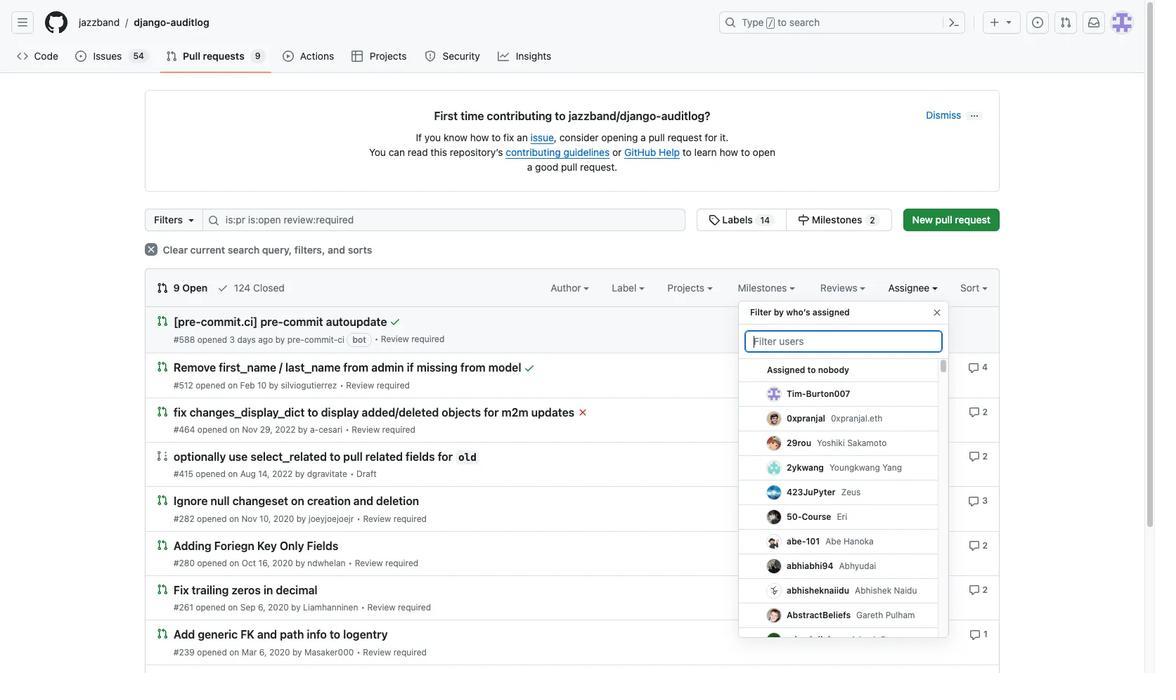 Task type: vqa. For each thing, say whether or not it's contained in the screenshot.
Open Pull Request image related to [pre-commit.ci] pre-commit autoupdate
yes



Task type: locate. For each thing, give the bounding box(es) containing it.
open pull request element for remove first_name / last_name from admin if missing from model
[[157, 361, 168, 373]]

2 open pull request image from the top
[[157, 495, 168, 507]]

/ inside jazzband / django-auditlog
[[125, 17, 128, 28]]

issue opened image down "filter users" text box
[[835, 363, 847, 374]]

1 horizontal spatial request
[[956, 214, 991, 226]]

• inside adding foriegn key only fields #280             opened on oct 16, 2020 by ndwhelan • review required
[[349, 558, 353, 569]]

1 vertical spatial comment image
[[969, 585, 980, 597]]

0 horizontal spatial pre-
[[261, 316, 283, 329]]

pull right new
[[936, 214, 953, 226]]

3 open pull request element from the top
[[157, 406, 168, 418]]

1 horizontal spatial and
[[328, 244, 345, 256]]

0 vertical spatial search
[[790, 16, 820, 28]]

and for filters,
[[328, 244, 345, 256]]

review down remove first_name / last_name from admin if missing from model
[[346, 380, 374, 391]]

0 horizontal spatial projects
[[370, 50, 407, 62]]

0 horizontal spatial issue opened image
[[835, 585, 847, 597]]

review
[[381, 334, 409, 345], [346, 380, 374, 391], [352, 425, 380, 435], [363, 514, 391, 524], [355, 558, 383, 569], [368, 603, 396, 614], [363, 648, 391, 658]]

9 open link
[[157, 281, 208, 295]]

commit
[[283, 316, 323, 329]]

@0xpranjal image
[[767, 412, 782, 426]]

projects inside 'link'
[[370, 50, 407, 62]]

autoupdate
[[326, 316, 387, 329]]

None search field
[[145, 209, 892, 231]]

2020
[[273, 514, 294, 524], [272, 558, 293, 569], [268, 603, 289, 614], [269, 648, 290, 658]]

0xpranjal
[[787, 414, 826, 424]]

in
[[264, 585, 273, 597]]

add generic fk and path info to logentry #239             opened on mar 6, 2020 by masaker000 • review required
[[174, 629, 427, 658]]

adding foriegn key only fields #280             opened on oct 16, 2020 by ndwhelan • review required
[[174, 540, 419, 569]]

1 horizontal spatial issue opened image
[[835, 363, 847, 374]]

none search field containing filters
[[145, 209, 892, 231]]

1 vertical spatial 9
[[173, 282, 180, 294]]

1 horizontal spatial search
[[790, 16, 820, 28]]

0 vertical spatial git pull request image
[[1061, 17, 1072, 28]]

triangle down image
[[1004, 16, 1015, 27], [186, 215, 197, 226]]

1 vertical spatial fix
[[174, 407, 187, 419]]

milestone image
[[798, 215, 810, 226]]

2 horizontal spatial and
[[354, 496, 374, 508]]

0 horizontal spatial request
[[668, 132, 702, 143]]

9 inside 9 open link
[[173, 282, 180, 294]]

pull inside optionally use select_related to pull related fields for old #415             opened on aug 14, 2022 by dgravitate • draft
[[343, 451, 363, 464]]

1 horizontal spatial milestones
[[812, 214, 863, 226]]

on inside optionally use select_related to pull related fields for old #415             opened on aug 14, 2022 by dgravitate • draft
[[228, 469, 238, 480]]

fix trailing zeros in decimal #261             opened on sep 6, 2020 by liamhanninen • review required
[[174, 585, 431, 614]]

open pull request element for add generic fk and path info to logentry
[[157, 628, 168, 640]]

jazzband / django-auditlog
[[79, 16, 209, 28]]

comment image right naidu
[[969, 585, 980, 597]]

9 open
[[171, 282, 208, 294]]

,
[[554, 132, 557, 143]]

• inside add generic fk and path info to logentry #239             opened on mar 6, 2020 by masaker000 • review required
[[357, 648, 361, 658]]

masaker000
[[305, 648, 354, 658]]

6, inside add generic fk and path info to logentry #239             opened on mar 6, 2020 by masaker000 • review required
[[259, 648, 267, 658]]

2022 down select_related
[[272, 469, 293, 480]]

on inside add generic fk and path info to logentry #239             opened on mar 6, 2020 by masaker000 • review required
[[229, 648, 239, 658]]

open pull request image left fix
[[157, 584, 168, 596]]

check image
[[217, 283, 229, 294]]

1 horizontal spatial 9
[[255, 51, 261, 61]]

search left "query,"
[[228, 244, 260, 256]]

projects right label popup button on the right
[[668, 282, 708, 294]]

new pull request
[[913, 214, 991, 226]]

2 for fields
[[983, 541, 988, 551]]

git pull request image left 9 open
[[157, 283, 168, 294]]

projects
[[370, 50, 407, 62], [668, 282, 708, 294]]

django-auditlog link
[[128, 11, 215, 34]]

consider
[[560, 132, 599, 143]]

1 vertical spatial open pull request image
[[157, 362, 168, 373]]

1 horizontal spatial for
[[484, 407, 499, 419]]

1 from from the left
[[344, 362, 369, 375]]

1 vertical spatial 2022
[[272, 469, 293, 480]]

1 open pull request element from the top
[[157, 315, 168, 327]]

/ for jazzband
[[125, 17, 128, 28]]

@abe 101 image
[[767, 535, 782, 549]]

1 vertical spatial 6,
[[259, 648, 267, 658]]

assignee
[[889, 282, 933, 294]]

open pull request image left [pre- at the top left
[[157, 316, 168, 327]]

by down ignore null changeset on creation and deletion link
[[297, 514, 306, 524]]

review down deletion in the left of the page
[[363, 514, 391, 524]]

fix up #464
[[174, 407, 187, 419]]

3 2 link from the top
[[969, 539, 988, 552]]

on left "mar"
[[229, 648, 239, 658]]

can
[[389, 146, 405, 158]]

on inside fix trailing zeros in decimal #261             opened on sep 6, 2020 by liamhanninen • review required
[[228, 603, 238, 614]]

pull inside 'link'
[[936, 214, 953, 226]]

1 vertical spatial triangle down image
[[186, 215, 197, 226]]

play image
[[283, 51, 294, 62]]

0 horizontal spatial 9
[[173, 282, 180, 294]]

ndwhelan
[[308, 558, 346, 569]]

1 horizontal spatial triangle down image
[[1004, 16, 1015, 27]]

open pull request image left the add
[[157, 629, 168, 640]]

1 link for remove first_name / last_name from admin if missing from model
[[835, 361, 853, 374]]

• right "ndwhelan" link
[[349, 558, 353, 569]]

shield image
[[425, 51, 436, 62]]

1 horizontal spatial from
[[461, 362, 486, 375]]

review inside fix trailing zeros in decimal #261             opened on sep 6, 2020 by liamhanninen • review required
[[368, 603, 396, 614]]

/ inside type / to search
[[769, 18, 774, 28]]

from left model
[[461, 362, 486, 375]]

opened inside adding foriegn key only fields #280             opened on oct 16, 2020 by ndwhelan • review required
[[197, 558, 227, 569]]

1 horizontal spatial fix
[[504, 132, 514, 143]]

124
[[234, 282, 251, 294]]

comment image inside the 4 link
[[969, 363, 980, 374]]

open pull request image left "ignore"
[[157, 495, 168, 507]]

issue element
[[697, 209, 892, 231]]

0 horizontal spatial 3
[[230, 335, 235, 346]]

0 horizontal spatial from
[[344, 362, 369, 375]]

issues
[[93, 50, 122, 62]]

guidelines
[[564, 146, 610, 158]]

abhyudai
[[840, 561, 877, 572]]

5 open pull request element from the top
[[157, 539, 168, 551]]

yoshiki
[[817, 438, 845, 449]]

open pull request element left adding
[[157, 539, 168, 551]]

reviews button
[[821, 281, 866, 295]]

tag image
[[709, 215, 720, 226]]

menu containing filter by who's assigned
[[739, 295, 950, 674]]

a down 'you can read this repository's contributing guidelines or github help'
[[527, 161, 533, 173]]

1 2 link from the top
[[969, 406, 988, 418]]

ago
[[258, 335, 273, 346]]

and inside ignore null changeset on creation and deletion #282             opened on nov 10, 2020 by joeyjoejoejr • review required
[[354, 496, 374, 508]]

pull up draft at the left bottom
[[343, 451, 363, 464]]

search right type at the right of page
[[790, 16, 820, 28]]

1 horizontal spatial projects
[[668, 282, 708, 294]]

jazzband
[[79, 16, 120, 28]]

liamhanninen
[[303, 603, 358, 614]]

2 horizontal spatial /
[[769, 18, 774, 28]]

2 vertical spatial 1 link
[[970, 628, 988, 641]]

• inside optionally use select_related to pull related fields for old #415             opened on aug 14, 2022 by dgravitate • draft
[[350, 469, 354, 480]]

0 horizontal spatial triangle down image
[[186, 215, 197, 226]]

review required link down admin
[[346, 380, 410, 391]]

1 vertical spatial and
[[354, 496, 374, 508]]

on left creation
[[291, 496, 304, 508]]

0 vertical spatial for
[[705, 132, 718, 143]]

2 open pull request image from the top
[[157, 362, 168, 373]]

youngkwang
[[830, 463, 881, 473]]

issue opened image for issues
[[76, 51, 87, 62]]

menu
[[739, 295, 950, 674]]

current
[[190, 244, 225, 256]]

/ up #512             opened on feb 10 by silviogutierrez • review required
[[279, 362, 283, 375]]

1 vertical spatial 1 link
[[835, 584, 853, 597]]

learn
[[695, 146, 717, 158]]

@29rou image
[[767, 437, 782, 451]]

open pull request element left "ignore"
[[157, 495, 168, 507]]

foriegn
[[214, 540, 255, 553]]

and right the fk
[[257, 629, 277, 642]]

to up a-
[[308, 407, 318, 419]]

0 horizontal spatial /
[[125, 17, 128, 28]]

contributing down issue
[[506, 146, 561, 158]]

2 vertical spatial and
[[257, 629, 277, 642]]

0 vertical spatial 6,
[[258, 603, 266, 614]]

a
[[641, 132, 646, 143], [527, 161, 533, 173]]

0 horizontal spatial for
[[438, 451, 453, 464]]

open pull request element for adding foriegn key only fields
[[157, 539, 168, 551]]

8 / 8 checks ok image
[[524, 363, 536, 374]]

you
[[369, 146, 386, 158]]

4 open pull request image from the top
[[157, 584, 168, 596]]

review up logentry
[[368, 603, 396, 614]]

review down fix changes_display_dict to display added/deleted objects for m2m updates
[[352, 425, 380, 435]]

missing
[[417, 362, 458, 375]]

by down path
[[293, 648, 302, 658]]

who's
[[787, 307, 811, 318]]

0 vertical spatial milestones
[[812, 214, 863, 226]]

x image
[[145, 243, 158, 256]]

nov left 29,
[[242, 425, 258, 435]]

2 open pull request element from the top
[[157, 361, 168, 373]]

1 vertical spatial search
[[228, 244, 260, 256]]

opened down adding
[[197, 558, 227, 569]]

2020 right 16,
[[272, 558, 293, 569]]

open pull request image left remove
[[157, 362, 168, 373]]

nov left 10,
[[242, 514, 257, 524]]

open pull request image
[[157, 316, 168, 327], [157, 362, 168, 373]]

clear current search query, filters, and sorts link
[[145, 243, 372, 256]]

open pull request element
[[157, 315, 168, 327], [157, 361, 168, 373], [157, 406, 168, 418], [157, 495, 168, 507], [157, 539, 168, 551], [157, 584, 168, 596], [157, 628, 168, 640]]

code image
[[17, 51, 28, 62]]

review required link right "ndwhelan" link
[[355, 558, 419, 569]]

only
[[280, 540, 304, 553]]

2020 right 10,
[[273, 514, 294, 524]]

issue opened image for 1
[[835, 363, 847, 374]]

review required link down the 11 / 11 checks ok icon
[[381, 334, 445, 345]]

git pull request image left notifications icon
[[1061, 17, 1072, 28]]

by inside adding foriegn key only fields #280             opened on oct 16, 2020 by ndwhelan • review required
[[296, 558, 305, 569]]

/ for type
[[769, 18, 774, 28]]

auditlog?
[[662, 110, 711, 122]]

fields
[[406, 451, 435, 464]]

0 vertical spatial fix
[[504, 132, 514, 143]]

how inside to learn how to open a good pull request.
[[720, 146, 739, 158]]

9
[[255, 51, 261, 61], [173, 282, 180, 294]]

2 for pull
[[983, 452, 988, 462]]

6, right sep
[[258, 603, 266, 614]]

abe-
[[787, 537, 806, 547]]

0 vertical spatial and
[[328, 244, 345, 256]]

4 open pull request element from the top
[[157, 495, 168, 507]]

first_name
[[219, 362, 276, 375]]

@abstractbeliefs image
[[767, 609, 782, 623]]

2
[[870, 215, 875, 226], [983, 407, 988, 418], [983, 452, 988, 462], [983, 541, 988, 551], [983, 585, 988, 596]]

1 vertical spatial a
[[527, 161, 533, 173]]

opened down null at the bottom
[[197, 514, 227, 524]]

open pull request element up draft pull request element
[[157, 406, 168, 418]]

plus image
[[990, 17, 1001, 28]]

required inside add generic fk and path info to logentry #239             opened on mar 6, 2020 by masaker000 • review required
[[394, 648, 427, 658]]

1 horizontal spatial 3
[[983, 496, 988, 507]]

0 vertical spatial 1 link
[[835, 361, 853, 374]]

contributing up an
[[487, 110, 552, 122]]

5 open pull request image from the top
[[157, 629, 168, 640]]

/
[[125, 17, 128, 28], [769, 18, 774, 28], [279, 362, 283, 375]]

1 vertical spatial milestones
[[738, 282, 790, 294]]

4 2 link from the top
[[969, 584, 988, 597]]

review required link for ndwhelan
[[355, 558, 419, 569]]

issue opened image
[[76, 51, 87, 62], [835, 363, 847, 374]]

9 left play icon
[[255, 51, 261, 61]]

open pull request element for [pre-commit.ci] pre-commit autoupdate
[[157, 315, 168, 327]]

review right "ndwhelan" link
[[355, 558, 383, 569]]

review required link
[[381, 334, 445, 345], [346, 380, 410, 391], [352, 425, 416, 435], [363, 514, 427, 524], [355, 558, 419, 569], [368, 603, 431, 614], [363, 648, 427, 658]]

list containing jazzband
[[73, 11, 711, 34]]

50-course eri
[[787, 512, 848, 523]]

• up logentry
[[361, 603, 365, 614]]

• left draft link
[[350, 469, 354, 480]]

• right joeyjoejoejr link at the left
[[357, 514, 361, 524]]

and left the sorts
[[328, 244, 345, 256]]

command palette image
[[949, 17, 960, 28]]

optionally
[[174, 451, 226, 464]]

0 vertical spatial comment image
[[969, 452, 980, 463]]

opened
[[197, 335, 227, 346], [196, 380, 226, 391], [198, 425, 227, 435], [196, 469, 226, 480], [197, 514, 227, 524], [197, 558, 227, 569], [196, 603, 226, 614], [197, 648, 227, 658]]

pull requests
[[183, 50, 245, 62]]

security link
[[419, 46, 487, 67]]

1 vertical spatial git pull request image
[[157, 283, 168, 294]]

required inside adding foriegn key only fields #280             opened on oct 16, 2020 by ndwhelan • review required
[[385, 558, 419, 569]]

dgravitate link
[[307, 469, 347, 480]]

jazzband/django-
[[569, 110, 662, 122]]

by down only
[[296, 558, 305, 569]]

2 2 link from the top
[[969, 450, 988, 463]]

draft pull request image
[[157, 451, 168, 462]]

• review required
[[375, 334, 445, 345]]

@2ykwang image
[[767, 461, 782, 476]]

pull
[[649, 132, 665, 143], [561, 161, 578, 173], [936, 214, 953, 226], [343, 451, 363, 464]]

9 for 9 open
[[173, 282, 180, 294]]

by right filter
[[774, 307, 784, 318]]

open pull request element for fix trailing zeros in decimal
[[157, 584, 168, 596]]

• down logentry
[[357, 648, 361, 658]]

milestones for milestones
[[738, 282, 790, 294]]

sep
[[240, 603, 256, 614]]

opened inside ignore null changeset on creation and deletion #282             opened on nov 10, 2020 by joeyjoejoejr • review required
[[197, 514, 227, 524]]

opened inside fix trailing zeros in decimal #261             opened on sep 6, 2020 by liamhanninen • review required
[[196, 603, 226, 614]]

to left nobody
[[808, 365, 816, 376]]

1 horizontal spatial how
[[720, 146, 739, 158]]

2020 down add generic fk and path info to logentry link
[[269, 648, 290, 658]]

for left "old"
[[438, 451, 453, 464]]

1 open pull request image from the top
[[157, 406, 168, 418]]

pull up github help link
[[649, 132, 665, 143]]

and down draft at the left bottom
[[354, 496, 374, 508]]

0 vertical spatial issue opened image
[[76, 51, 87, 62]]

author
[[551, 282, 584, 294]]

1 vertical spatial request
[[956, 214, 991, 226]]

bot
[[353, 335, 366, 346]]

by inside optionally use select_related to pull related fields for old #415             opened on aug 14, 2022 by dgravitate • draft
[[295, 469, 305, 480]]

pull down contributing guidelines link
[[561, 161, 578, 173]]

0 vertical spatial contributing
[[487, 110, 552, 122]]

for left it.
[[705, 132, 718, 143]]

1 vertical spatial nov
[[242, 514, 257, 524]]

comment image for fix trailing zeros in decimal
[[969, 585, 980, 597]]

milestones right milestone image
[[812, 214, 863, 226]]

by left a-
[[298, 425, 308, 435]]

from down bot
[[344, 362, 369, 375]]

0 horizontal spatial git pull request image
[[157, 283, 168, 294]]

1 horizontal spatial a
[[641, 132, 646, 143]]

0 vertical spatial projects
[[370, 50, 407, 62]]

open pull request element for fix changes_display_dict to display added/deleted objects for m2m updates
[[157, 406, 168, 418]]

on left feb
[[228, 380, 238, 391]]

first time contributing to jazzband/django-auditlog?
[[434, 110, 711, 122]]

2 comment image from the top
[[969, 585, 980, 597]]

• inside fix trailing zeros in decimal #261             opened on sep 6, 2020 by liamhanninen • review required
[[361, 603, 365, 614]]

ndwhelan link
[[308, 558, 346, 569]]

on left sep
[[228, 603, 238, 614]]

0xpranjal 0xpranjal.eth
[[787, 414, 883, 424]]

2020 inside ignore null changeset on creation and deletion #282             opened on nov 10, 2020 by joeyjoejoejr • review required
[[273, 514, 294, 524]]

6 open pull request element from the top
[[157, 584, 168, 596]]

pre-commit-ci link
[[287, 335, 345, 346]]

#512             opened on feb 10 by silviogutierrez • review required
[[174, 380, 410, 391]]

issue opened image
[[1033, 17, 1044, 28], [835, 585, 847, 597]]

request up help
[[668, 132, 702, 143]]

comment image for path
[[970, 630, 981, 641]]

0 vertical spatial triangle down image
[[1004, 16, 1015, 27]]

1 vertical spatial for
[[484, 407, 499, 419]]

open pull request image
[[157, 406, 168, 418], [157, 495, 168, 507], [157, 540, 168, 551], [157, 584, 168, 596], [157, 629, 168, 640]]

2 link for decimal
[[969, 584, 988, 597]]

list
[[73, 11, 711, 34]]

7 open pull request element from the top
[[157, 628, 168, 640]]

0 vertical spatial 9
[[255, 51, 261, 61]]

decimal
[[276, 585, 318, 597]]

required inside ignore null changeset on creation and deletion #282             opened on nov 10, 2020 by joeyjoejoejr • review required
[[394, 514, 427, 524]]

git pull request image
[[1061, 17, 1072, 28], [157, 283, 168, 294]]

and inside clear current search query, filters, and sorts link
[[328, 244, 345, 256]]

comment image inside the 3 link
[[969, 496, 980, 508]]

opened down commit.ci]
[[197, 335, 227, 346]]

author button
[[551, 281, 590, 295]]

how down it.
[[720, 146, 739, 158]]

29rou yoshiki sakamoto
[[787, 438, 887, 449]]

to left open
[[741, 146, 750, 158]]

milestones inside popup button
[[738, 282, 790, 294]]

close menu image
[[932, 307, 943, 319]]

nov
[[242, 425, 258, 435], [242, 514, 257, 524]]

/ right type at the right of page
[[769, 18, 774, 28]]

dismiss ...
[[927, 109, 979, 121]]

gareth
[[857, 611, 884, 621]]

1 vertical spatial how
[[720, 146, 739, 158]]

/ left django-
[[125, 17, 128, 28]]

issue opened image right plus image
[[1033, 17, 1044, 28]]

on inside adding foriegn key only fields #280             opened on oct 16, 2020 by ndwhelan • review required
[[230, 558, 239, 569]]

1 vertical spatial pre-
[[287, 335, 305, 346]]

0 horizontal spatial milestones
[[738, 282, 790, 294]]

0 vertical spatial a
[[641, 132, 646, 143]]

3 open pull request image from the top
[[157, 540, 168, 551]]

abstractbeliefs gareth pulham
[[787, 611, 916, 621]]

open pull request image for [pre-commit.ci] pre-commit autoupdate
[[157, 316, 168, 327]]

review required link up logentry
[[368, 603, 431, 614]]

1 for remove first_name / last_name from admin if missing from model
[[849, 362, 853, 373]]

sorts
[[348, 244, 372, 256]]

1 horizontal spatial /
[[279, 362, 283, 375]]

1 vertical spatial projects
[[668, 282, 708, 294]]

1 vertical spatial issue opened image
[[835, 585, 847, 597]]

by inside ignore null changeset on creation and deletion #282             opened on nov 10, 2020 by joeyjoejoejr • review required
[[297, 514, 306, 524]]

2 vertical spatial for
[[438, 451, 453, 464]]

review required link down the fix changes_display_dict to display added/deleted objects for m2m updates link at the bottom of the page
[[352, 425, 416, 435]]

1 vertical spatial issue opened image
[[835, 363, 847, 374]]

opened down generic
[[197, 648, 227, 658]]

for left m2m
[[484, 407, 499, 419]]

pre- down 'commit'
[[287, 335, 305, 346]]

0 horizontal spatial issue opened image
[[76, 51, 87, 62]]

to up ,
[[555, 110, 566, 122]]

0 vertical spatial request
[[668, 132, 702, 143]]

2020 down in
[[268, 603, 289, 614]]

0 vertical spatial 1
[[849, 362, 853, 373]]

1 comment image from the top
[[969, 452, 980, 463]]

0 horizontal spatial a
[[527, 161, 533, 173]]

by down decimal
[[291, 603, 301, 614]]

opened down optionally
[[196, 469, 226, 480]]

optionally use select_related to pull related fields for old #415             opened on aug 14, 2022 by dgravitate • draft
[[174, 451, 477, 480]]

1 / 6 checks ok image
[[578, 407, 589, 418]]

comment image for optionally use select_related to pull related fields for
[[969, 452, 980, 463]]

1 open pull request image from the top
[[157, 316, 168, 327]]

9 left open
[[173, 282, 180, 294]]

3
[[230, 335, 235, 346], [983, 496, 988, 507]]

open pull request element left [pre- at the top left
[[157, 315, 168, 327]]

milestones inside the issue element
[[812, 214, 863, 226]]

request inside 'link'
[[956, 214, 991, 226]]

1 vertical spatial 1
[[849, 585, 853, 596]]

• right 'cesari'
[[346, 425, 349, 435]]

comment image
[[969, 363, 980, 374], [969, 407, 980, 418], [969, 496, 980, 508], [969, 541, 980, 552], [970, 630, 981, 641]]

and for creation
[[354, 496, 374, 508]]

liamhanninen link
[[303, 603, 358, 614]]

read
[[408, 146, 428, 158]]

0 vertical spatial open pull request image
[[157, 316, 168, 327]]

1 horizontal spatial issue opened image
[[1033, 17, 1044, 28]]

open pull request image left adding
[[157, 540, 168, 551]]

1 link
[[835, 361, 853, 374], [835, 584, 853, 597], [970, 628, 988, 641]]

open pull request image up draft pull request element
[[157, 406, 168, 418]]

eri
[[837, 512, 848, 523]]

opened inside optionally use select_related to pull related fields for old #415             opened on aug 14, 2022 by dgravitate • draft
[[196, 469, 226, 480]]

comment image
[[969, 452, 980, 463], [969, 585, 980, 597]]

labels
[[723, 214, 753, 226]]

review required link down deletion in the left of the page
[[363, 514, 427, 524]]

1 horizontal spatial pre-
[[287, 335, 305, 346]]

to right type at the right of page
[[778, 16, 787, 28]]

by down select_related
[[295, 469, 305, 480]]

0 horizontal spatial how
[[470, 132, 489, 143]]

1 horizontal spatial git pull request image
[[1061, 17, 1072, 28]]

0 horizontal spatial and
[[257, 629, 277, 642]]

comment image up the 3 link
[[969, 452, 980, 463]]

open pull request element left fix
[[157, 584, 168, 596]]



Task type: describe. For each thing, give the bounding box(es) containing it.
new pull request link
[[904, 209, 1000, 231]]

pull inside to learn how to open a good pull request.
[[561, 161, 578, 173]]

add
[[174, 629, 195, 642]]

open pull request image for ignore null changeset on creation and deletion
[[157, 495, 168, 507]]

git pull request image
[[166, 51, 177, 62]]

comment image for fields
[[969, 541, 980, 552]]

open pull request image for fix changes_display_dict to display added/deleted objects for m2m updates
[[157, 406, 168, 418]]

silviogutierrez link
[[281, 380, 337, 391]]

[pre-
[[174, 316, 201, 329]]

0 vertical spatial pre-
[[261, 316, 283, 329]]

tim-burton007
[[787, 389, 851, 400]]

on down changes_display_dict
[[230, 425, 240, 435]]

abhiabhi94 abhyudai
[[787, 561, 877, 572]]

0 horizontal spatial search
[[228, 244, 260, 256]]

required inside fix trailing zeros in decimal #261             opened on sep 6, 2020 by liamhanninen • review required
[[398, 603, 431, 614]]

draft link
[[357, 469, 377, 480]]

remove first_name / last_name from admin if missing from model link
[[174, 362, 522, 375]]

Filter users text field
[[745, 331, 943, 353]]

type / to search
[[742, 16, 820, 28]]

django-
[[134, 16, 171, 28]]

2020 inside add generic fk and path info to logentry #239             opened on mar 6, 2020 by masaker000 • review required
[[269, 648, 290, 658]]

joeyjoejoejr
[[309, 514, 354, 524]]

opened right #464
[[198, 425, 227, 435]]

nobody
[[819, 365, 850, 376]]

path
[[280, 629, 304, 642]]

abe-101 abe hanoka
[[787, 537, 874, 547]]

jazzband link
[[73, 11, 125, 34]]

open
[[182, 282, 208, 294]]

generic
[[198, 629, 238, 642]]

draft
[[357, 469, 377, 480]]

0 vertical spatial how
[[470, 132, 489, 143]]

open pull request image for remove first_name / last_name from admin if missing from model
[[157, 362, 168, 373]]

zeus
[[842, 487, 861, 498]]

@50 course image
[[767, 511, 782, 525]]

null
[[211, 496, 230, 508]]

review inside adding foriegn key only fields #280             opened on oct 16, 2020 by ndwhelan • review required
[[355, 558, 383, 569]]

@abhiabhi94 image
[[767, 560, 782, 574]]

4
[[983, 362, 988, 373]]

git pull request image inside 9 open link
[[157, 283, 168, 294]]

by right 10
[[269, 380, 279, 391]]

homepage image
[[45, 11, 68, 34]]

assigned
[[813, 307, 850, 318]]

open pull request image for add generic fk and path info to logentry
[[157, 629, 168, 640]]

fix trailing zeros in decimal link
[[174, 585, 318, 597]]

masaker000 link
[[305, 648, 354, 658]]

new
[[913, 214, 933, 226]]

1 for fix trailing zeros in decimal
[[849, 585, 853, 596]]

changeset
[[233, 496, 288, 508]]

abe
[[826, 537, 842, 547]]

2020 inside adding foriegn key only fields #280             opened on oct 16, 2020 by ndwhelan • review required
[[272, 558, 293, 569]]

assigned to nobody
[[767, 365, 850, 376]]

29,
[[260, 425, 273, 435]]

draft pull request element
[[157, 450, 168, 462]]

adding
[[174, 540, 212, 553]]

key
[[257, 540, 277, 553]]

open pull request image for adding foriegn key only fields
[[157, 540, 168, 551]]

a inside to learn how to open a good pull request.
[[527, 161, 533, 173]]

• right bot
[[375, 334, 379, 345]]

54
[[133, 51, 144, 61]]

ignore
[[174, 496, 208, 508]]

aug
[[240, 469, 256, 480]]

2020 inside fix trailing zeros in decimal #261             opened on sep 6, 2020 by liamhanninen • review required
[[268, 603, 289, 614]]

review down the 11 / 11 checks ok icon
[[381, 334, 409, 345]]

remove first_name / last_name from admin if missing from model
[[174, 362, 522, 375]]

added/deleted
[[362, 407, 439, 419]]

by inside fix trailing zeros in decimal #261             opened on sep 6, 2020 by liamhanninen • review required
[[291, 603, 301, 614]]

on down null at the bottom
[[229, 514, 239, 524]]

for inside optionally use select_related to pull related fields for old #415             opened on aug 14, 2022 by dgravitate • draft
[[438, 451, 453, 464]]

ignore null changeset on creation and deletion #282             opened on nov 10, 2020 by joeyjoejoejr • review required
[[174, 496, 427, 524]]

1 link for fix trailing zeros in decimal
[[835, 584, 853, 597]]

0 vertical spatial issue opened image
[[1033, 17, 1044, 28]]

• down remove first_name / last_name from admin if missing from model
[[340, 380, 344, 391]]

an
[[517, 132, 528, 143]]

updates
[[532, 407, 575, 419]]

remove
[[174, 362, 216, 375]]

review inside add generic fk and path info to logentry #239             opened on mar 6, 2020 by masaker000 • review required
[[363, 648, 391, 658]]

1 vertical spatial 3
[[983, 496, 988, 507]]

0 vertical spatial 3
[[230, 335, 235, 346]]

101
[[806, 537, 820, 547]]

projects inside popup button
[[668, 282, 708, 294]]

burton007
[[807, 389, 851, 400]]

[pre-commit.ci] pre-commit autoupdate
[[174, 316, 387, 329]]

124 closed link
[[217, 281, 285, 295]]

or
[[613, 146, 622, 158]]

to inside optionally use select_related to pull related fields for old #415             opened on aug 14, 2022 by dgravitate • draft
[[330, 451, 341, 464]]

trailing
[[192, 585, 229, 597]]

table image
[[352, 51, 363, 62]]

filter
[[751, 307, 772, 318]]

to inside assigned to nobody 'link'
[[808, 365, 816, 376]]

review required link for silviogutierrez
[[346, 380, 410, 391]]

opened down remove
[[196, 380, 226, 391]]

dgravitate
[[307, 469, 347, 480]]

2 horizontal spatial for
[[705, 132, 718, 143]]

github help link
[[625, 146, 680, 158]]

open
[[753, 146, 776, 158]]

open pull request element for ignore null changeset on creation and deletion
[[157, 495, 168, 507]]

type
[[742, 16, 764, 28]]

adarshdigievo adarsh d
[[787, 635, 887, 646]]

@abhisheknaiidu image
[[767, 585, 782, 599]]

comment image for creation
[[969, 496, 980, 508]]

2 from from the left
[[461, 362, 486, 375]]

review inside ignore null changeset on creation and deletion #282             opened on nov 10, 2020 by joeyjoejoejr • review required
[[363, 514, 391, 524]]

sakamoto
[[848, 438, 887, 449]]

projects link
[[346, 46, 414, 67]]

review required link for a-cesari
[[352, 425, 416, 435]]

pull
[[183, 50, 200, 62]]

2ykwang youngkwang yang
[[787, 463, 903, 473]]

to inside add generic fk and path info to logentry #239             opened on mar 6, 2020 by masaker000 • review required
[[330, 629, 341, 642]]

@423jupyter image
[[767, 486, 782, 500]]

#239
[[174, 648, 195, 658]]

opened inside add generic fk and path info to logentry #239             opened on mar 6, 2020 by masaker000 • review required
[[197, 648, 227, 658]]

milestones 2
[[810, 214, 875, 226]]

notifications image
[[1089, 17, 1100, 28]]

2 link for pull
[[969, 450, 988, 463]]

adarsh
[[851, 635, 879, 646]]

zeros
[[232, 585, 261, 597]]

model
[[489, 362, 522, 375]]

Issues search field
[[203, 209, 686, 231]]

triangle down image inside filters popup button
[[186, 215, 197, 226]]

repository's
[[450, 146, 503, 158]]

you can read this repository's contributing guidelines or github help
[[369, 146, 680, 158]]

2 link for fields
[[969, 539, 988, 552]]

github
[[625, 146, 657, 158]]

security
[[443, 50, 480, 62]]

pulham
[[886, 611, 916, 621]]

to up repository's on the left top
[[492, 132, 501, 143]]

#261
[[174, 603, 193, 614]]

11 / 11 checks ok image
[[390, 317, 401, 328]]

hanoka
[[844, 537, 874, 547]]

dismiss
[[927, 109, 962, 121]]

review required link for pre-commit-ci
[[381, 334, 445, 345]]

contributing guidelines link
[[506, 146, 610, 158]]

search image
[[208, 215, 219, 227]]

9 for 9
[[255, 51, 261, 61]]

2 inside milestones 2
[[870, 215, 875, 226]]

@tim burton007 image
[[767, 388, 782, 402]]

124 closed
[[232, 282, 285, 294]]

0 vertical spatial 2022
[[275, 425, 296, 435]]

by inside add generic fk and path info to logentry #239             opened on mar 6, 2020 by masaker000 • review required
[[293, 648, 302, 658]]

fix
[[174, 585, 189, 597]]

2 for decimal
[[983, 585, 988, 596]]

auditlog
[[171, 16, 209, 28]]

assignee button
[[889, 281, 938, 295]]

Search all issues text field
[[203, 209, 686, 231]]

it.
[[720, 132, 729, 143]]

deletion
[[376, 496, 419, 508]]

to right help
[[683, 146, 692, 158]]

#282
[[174, 514, 195, 524]]

1 vertical spatial contributing
[[506, 146, 561, 158]]

review required link for masaker000
[[363, 648, 427, 658]]

• inside ignore null changeset on creation and deletion #282             opened on nov 10, 2020 by joeyjoejoejr • review required
[[357, 514, 361, 524]]

good
[[535, 161, 559, 173]]

if
[[407, 362, 414, 375]]

use
[[229, 451, 248, 464]]

d
[[881, 635, 887, 646]]

2 vertical spatial 1
[[984, 630, 988, 640]]

open pull request image for fix trailing zeros in decimal
[[157, 584, 168, 596]]

6, inside fix trailing zeros in decimal #261             opened on sep 6, 2020 by liamhanninen • review required
[[258, 603, 266, 614]]

feb
[[240, 380, 255, 391]]

nov inside ignore null changeset on creation and deletion #282             opened on nov 10, 2020 by joeyjoejoejr • review required
[[242, 514, 257, 524]]

0 vertical spatial nov
[[242, 425, 258, 435]]

commit.ci]
[[201, 316, 258, 329]]

and inside add generic fk and path info to logentry #239             opened on mar 6, 2020 by masaker000 • review required
[[257, 629, 277, 642]]

by right ago at the left of page
[[275, 335, 285, 346]]

review required link for joeyjoejoejr
[[363, 514, 427, 524]]

2022 inside optionally use select_related to pull related fields for old #415             opened on aug 14, 2022 by dgravitate • draft
[[272, 469, 293, 480]]

sort
[[961, 282, 980, 294]]

review required link for liamhanninen
[[368, 603, 431, 614]]

you
[[425, 132, 441, 143]]

assigned
[[767, 365, 806, 376]]

yang
[[883, 463, 903, 473]]

...
[[971, 109, 979, 119]]

graph image
[[498, 51, 509, 62]]

to learn how to open a good pull request.
[[527, 146, 776, 173]]

milestones for milestones 2
[[812, 214, 863, 226]]

0 horizontal spatial fix
[[174, 407, 187, 419]]



